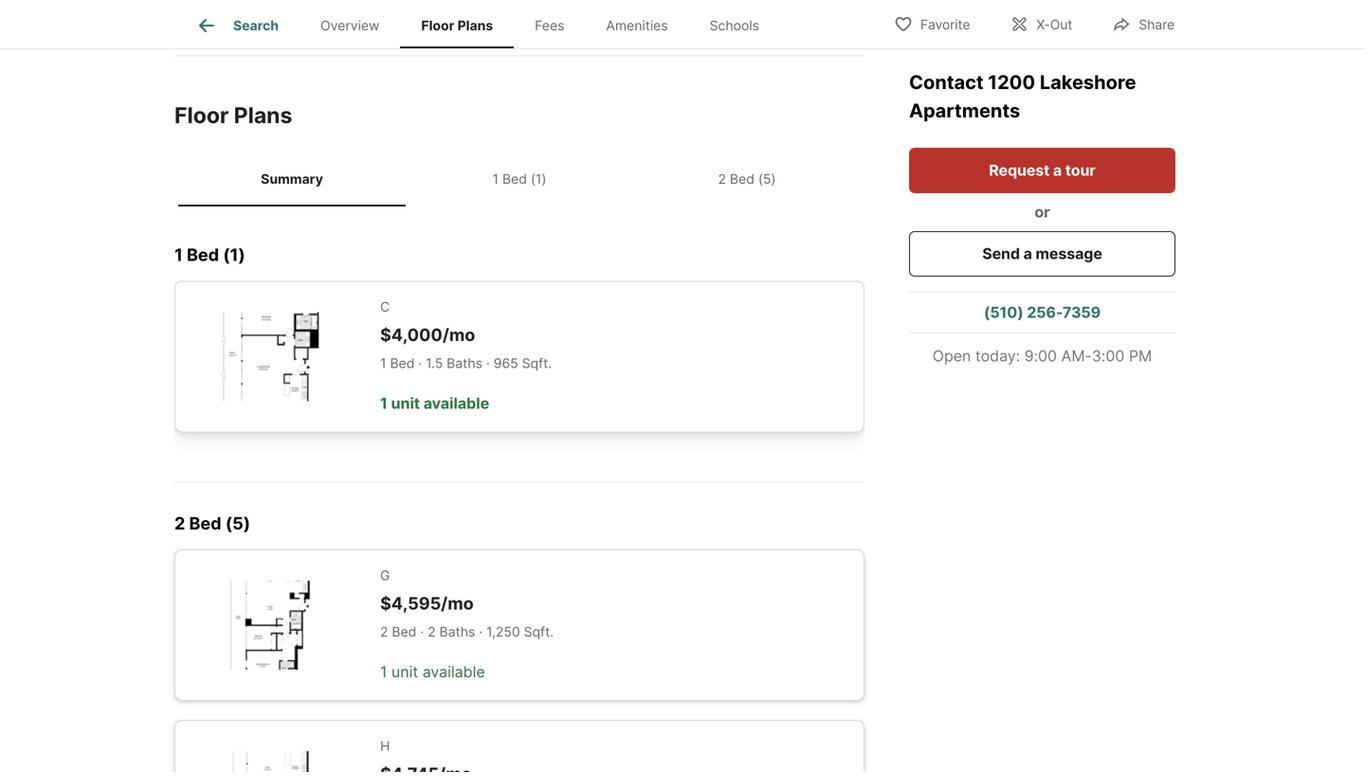 Task type: vqa. For each thing, say whether or not it's contained in the screenshot.
the right (5)
yes



Task type: locate. For each thing, give the bounding box(es) containing it.
favorite
[[920, 17, 970, 33]]

available down 2 bed · 2 baths · 1,250 sqft.
[[423, 663, 485, 681]]

share
[[1139, 17, 1175, 33]]

0 horizontal spatial a
[[238, 4, 246, 23]]

0 horizontal spatial (1)
[[223, 244, 245, 265]]

2 tab list from the top
[[174, 152, 865, 206]]

tab list
[[174, 0, 796, 48], [174, 152, 865, 206]]

2 horizontal spatial a
[[1053, 161, 1062, 180]]

a for request a tour on:
[[238, 4, 246, 23]]

4 • from the left
[[606, 4, 615, 23]]

floor plans up summary
[[174, 102, 292, 128]]

0 horizontal spatial request
[[174, 4, 233, 23]]

c image
[[206, 312, 335, 401]]

1 vertical spatial a
[[1053, 161, 1062, 180]]

· left 1,250
[[479, 624, 483, 640]]

0 vertical spatial sqft.
[[522, 355, 552, 371]]

request left on:
[[174, 4, 233, 23]]

baths
[[447, 355, 483, 371], [439, 624, 475, 640]]

request
[[174, 4, 233, 23], [989, 161, 1050, 180]]

floor plans left fees
[[421, 17, 493, 33]]

2 inside tab
[[718, 171, 726, 187]]

0 vertical spatial 1 unit available
[[380, 394, 489, 413]]

available for $4,595/mo
[[423, 663, 485, 681]]

on:
[[284, 4, 306, 23]]

request a tour
[[989, 161, 1096, 180]]

1 dec from the left
[[322, 6, 347, 22]]

floor inside floor plans "tab"
[[421, 17, 454, 33]]

1 horizontal spatial (5)
[[758, 171, 776, 187]]

0 vertical spatial (1)
[[531, 171, 547, 187]]

0 vertical spatial floor plans
[[421, 17, 493, 33]]

x-
[[1037, 17, 1050, 33]]

fees
[[535, 17, 565, 33]]

1 unit available
[[380, 394, 489, 413], [380, 663, 485, 681]]

1 vertical spatial tour
[[1065, 161, 1096, 180]]

0 vertical spatial (5)
[[758, 171, 776, 187]]

request a tour on:
[[174, 4, 306, 23]]

(1)
[[531, 171, 547, 187], [223, 244, 245, 265]]

0 vertical spatial unit
[[391, 394, 420, 413]]

0 horizontal spatial plans
[[234, 102, 292, 128]]

1 horizontal spatial tour
[[1065, 161, 1096, 180]]

available for $4,000/mo
[[424, 394, 489, 413]]

0 vertical spatial tab list
[[174, 0, 796, 48]]

plans right 6
[[458, 17, 493, 33]]

0 horizontal spatial (5)
[[225, 513, 250, 534]]

1200
[[988, 71, 1036, 94]]

request inside button
[[989, 161, 1050, 180]]

2 bed (5) inside tab
[[718, 171, 776, 187]]

• right 6
[[452, 4, 461, 23]]

out
[[1050, 17, 1073, 33]]

1 unit available for $4,000/mo
[[380, 394, 489, 413]]

5
[[350, 6, 358, 22]]

0 horizontal spatial tour
[[250, 4, 279, 23]]

a left on:
[[238, 4, 246, 23]]

dec for dec 5
[[322, 6, 347, 22]]

1 vertical spatial baths
[[439, 624, 475, 640]]

0 vertical spatial a
[[238, 4, 246, 23]]

0 vertical spatial available
[[424, 394, 489, 413]]

0 vertical spatial floor
[[421, 17, 454, 33]]

request up or
[[989, 161, 1050, 180]]

1 unit available down 2 bed · 2 baths · 1,250 sqft.
[[380, 663, 485, 681]]

• right 5
[[374, 4, 383, 23]]

unit
[[391, 394, 420, 413], [392, 663, 418, 681]]

unit for $4,595/mo
[[392, 663, 418, 681]]

1 vertical spatial request
[[989, 161, 1050, 180]]

plans
[[458, 17, 493, 33], [234, 102, 292, 128]]

2 bed (5)
[[718, 171, 776, 187], [174, 513, 250, 534]]

7359
[[1063, 303, 1101, 322]]

1 vertical spatial unit
[[392, 663, 418, 681]]

pm
[[1129, 347, 1152, 366]]

unit down "$4,000/mo"
[[391, 394, 420, 413]]

c $4,000/mo
[[380, 299, 475, 345]]

favorite button
[[878, 4, 986, 43]]

1 horizontal spatial request
[[989, 161, 1050, 180]]

1 vertical spatial (5)
[[225, 513, 250, 534]]

2 vertical spatial a
[[1024, 245, 1032, 263]]

6
[[427, 6, 436, 22]]

dec
[[322, 6, 347, 22], [399, 6, 424, 22]]

1 horizontal spatial dec
[[399, 6, 424, 22]]

g
[[380, 568, 390, 584]]

summary tab
[[178, 156, 406, 203]]

1 vertical spatial plans
[[234, 102, 292, 128]]

•
[[374, 4, 383, 23], [452, 4, 461, 23], [529, 4, 537, 23], [606, 4, 615, 23]]

(510) 256-7359
[[984, 303, 1101, 322]]

dec 6
[[399, 6, 436, 22]]

0 horizontal spatial 2 bed (5)
[[174, 513, 250, 534]]

bed
[[502, 171, 527, 187], [730, 171, 755, 187], [187, 244, 219, 265], [390, 355, 415, 371], [189, 513, 221, 534], [392, 624, 417, 640]]

sqft. right the 965
[[522, 355, 552, 371]]

1 vertical spatial tab list
[[174, 152, 865, 206]]

fees tab
[[514, 3, 585, 48]]

1 unit available down 1.5
[[380, 394, 489, 413]]

3:00
[[1092, 347, 1125, 366]]

sqft.
[[522, 355, 552, 371], [524, 624, 554, 640]]

0 vertical spatial plans
[[458, 17, 493, 33]]

sqft. right 1,250
[[524, 624, 554, 640]]

dec for dec 6
[[399, 6, 424, 22]]

2
[[718, 171, 726, 187], [174, 513, 185, 534], [380, 624, 388, 640], [428, 624, 436, 640]]

or
[[1035, 203, 1050, 221]]

1,250
[[486, 624, 520, 640]]

1 horizontal spatial (1)
[[531, 171, 547, 187]]

unit for $4,000/mo
[[391, 394, 420, 413]]

baths for $4,595/mo
[[439, 624, 475, 640]]

0 horizontal spatial floor plans
[[174, 102, 292, 128]]

1 vertical spatial 2 bed (5)
[[174, 513, 250, 534]]

1.5
[[426, 355, 443, 371]]

amenities tab
[[585, 3, 689, 48]]

0 vertical spatial tour
[[250, 4, 279, 23]]

x-out
[[1037, 17, 1073, 33]]

1 vertical spatial 1 bed (1)
[[174, 244, 245, 265]]

$4,595/mo
[[380, 593, 474, 614]]

open today: 9:00 am-3:00 pm
[[933, 347, 1152, 366]]

0 horizontal spatial 1 bed (1)
[[174, 244, 245, 265]]

1 1 unit available from the top
[[380, 394, 489, 413]]

tour up message
[[1065, 161, 1096, 180]]

1 horizontal spatial plans
[[458, 17, 493, 33]]

(5) inside tab
[[758, 171, 776, 187]]

· down $4,595/mo
[[420, 624, 424, 640]]

c
[[380, 299, 390, 315]]

0 vertical spatial request
[[174, 4, 233, 23]]

• left the more
[[606, 4, 615, 23]]

·
[[418, 355, 422, 371], [486, 355, 490, 371], [420, 624, 424, 640], [479, 624, 483, 640]]

a for request a tour
[[1053, 161, 1062, 180]]

a for send a message
[[1024, 245, 1032, 263]]

floor plans
[[421, 17, 493, 33], [174, 102, 292, 128]]

contact
[[909, 71, 988, 94]]

1 vertical spatial floor
[[174, 102, 229, 128]]

0 vertical spatial 1 bed (1)
[[493, 171, 547, 187]]

2 1 unit available from the top
[[380, 663, 485, 681]]

overview
[[320, 17, 380, 33]]

1 vertical spatial (1)
[[223, 244, 245, 265]]

1 bed (1) inside tab
[[493, 171, 547, 187]]

a down 1200 lakeshore apartments
[[1053, 161, 1062, 180]]

floor
[[421, 17, 454, 33], [174, 102, 229, 128]]

baths right 1.5
[[447, 355, 483, 371]]

1 horizontal spatial a
[[1024, 245, 1032, 263]]

1 • from the left
[[374, 4, 383, 23]]

· left 1.5
[[418, 355, 422, 371]]

send a message
[[982, 245, 1103, 263]]

2 unit from the top
[[392, 663, 418, 681]]

dec left 5
[[322, 6, 347, 22]]

965
[[494, 355, 518, 371]]

2 bed (5) tab
[[633, 156, 861, 203]]

tour
[[250, 4, 279, 23], [1065, 161, 1096, 180]]

tour left on:
[[250, 4, 279, 23]]

baths down $4,595/mo
[[439, 624, 475, 640]]

1 tab list from the top
[[174, 0, 796, 48]]

0 vertical spatial baths
[[447, 355, 483, 371]]

1 horizontal spatial 1 bed (1)
[[493, 171, 547, 187]]

1 horizontal spatial floor
[[421, 17, 454, 33]]

0 horizontal spatial dec
[[322, 6, 347, 22]]

available
[[424, 394, 489, 413], [423, 663, 485, 681]]

1 horizontal spatial 2 bed (5)
[[718, 171, 776, 187]]

1 horizontal spatial floor plans
[[421, 17, 493, 33]]

a
[[238, 4, 246, 23], [1053, 161, 1062, 180], [1024, 245, 1032, 263]]

dec 6 button
[[391, 3, 444, 25]]

tour inside button
[[1065, 161, 1096, 180]]

1 unit from the top
[[391, 394, 420, 413]]

1 vertical spatial 1 unit available
[[380, 663, 485, 681]]

unit down $4,595/mo
[[392, 663, 418, 681]]

amenities
[[606, 17, 668, 33]]

tab list containing summary
[[174, 152, 865, 206]]

a right send on the top right of the page
[[1024, 245, 1032, 263]]

1 vertical spatial sqft.
[[524, 624, 554, 640]]

floor plans inside "tab"
[[421, 17, 493, 33]]

1
[[493, 171, 499, 187], [174, 244, 183, 265], [380, 355, 386, 371], [380, 394, 388, 413], [380, 663, 387, 681]]

9:00
[[1025, 347, 1057, 366]]

available down 1 bed · 1.5 baths · 965 sqft.
[[424, 394, 489, 413]]

(510) 256-7359 link
[[909, 293, 1176, 333]]

dec left 6
[[399, 6, 424, 22]]

1 vertical spatial available
[[423, 663, 485, 681]]

1 bed (1)
[[493, 171, 547, 187], [174, 244, 245, 265]]

0 vertical spatial 2 bed (5)
[[718, 171, 776, 187]]

• right floor plans "tab"
[[529, 4, 537, 23]]

2 dec from the left
[[399, 6, 424, 22]]

(5)
[[758, 171, 776, 187], [225, 513, 250, 534]]

plans up summary
[[234, 102, 292, 128]]

tab list containing search
[[174, 0, 796, 48]]



Task type: describe. For each thing, give the bounding box(es) containing it.
1200 lakeshore apartments
[[909, 71, 1136, 122]]

send
[[982, 245, 1020, 263]]

0 horizontal spatial floor
[[174, 102, 229, 128]]

baths for $4,000/mo
[[447, 355, 483, 371]]

summary
[[261, 171, 323, 187]]

1 bed · 1.5 baths · 965 sqft.
[[380, 355, 552, 371]]

(510)
[[984, 303, 1024, 322]]

x-out button
[[994, 4, 1089, 43]]

2 • from the left
[[452, 4, 461, 23]]

plans inside "tab"
[[458, 17, 493, 33]]

dec 5
[[322, 6, 358, 22]]

g image
[[206, 581, 335, 670]]

tour for request a tour on:
[[250, 4, 279, 23]]

apartments
[[909, 99, 1020, 122]]

today:
[[976, 347, 1020, 366]]

am-
[[1061, 347, 1092, 366]]

more dates button
[[622, 2, 711, 24]]

more dates
[[631, 5, 703, 21]]

share button
[[1096, 4, 1191, 43]]

message
[[1036, 245, 1103, 263]]

g $4,595/mo
[[380, 568, 474, 614]]

sqft. for $4,000/mo
[[522, 355, 552, 371]]

floor plans tab
[[401, 3, 514, 48]]

1 bed (1) tab
[[406, 156, 633, 203]]

(1) inside tab
[[531, 171, 547, 187]]

request for request a tour on:
[[174, 4, 233, 23]]

send a message button
[[909, 231, 1176, 277]]

schools tab
[[689, 3, 780, 48]]

h button
[[174, 720, 865, 773]]

dates
[[667, 5, 703, 21]]

dec 5 button
[[313, 3, 367, 25]]

request a tour button
[[909, 148, 1176, 193]]

overview tab
[[300, 3, 401, 48]]

open
[[933, 347, 971, 366]]

tour for request a tour
[[1065, 161, 1096, 180]]

h image
[[206, 752, 335, 773]]

lakeshore
[[1040, 71, 1136, 94]]

1 unit available for $4,595/mo
[[380, 663, 485, 681]]

$4,000/mo
[[380, 325, 475, 345]]

more
[[631, 5, 664, 21]]

3 • from the left
[[529, 4, 537, 23]]

2 bed · 2 baths · 1,250 sqft.
[[380, 624, 554, 640]]

search
[[233, 17, 279, 33]]

1 vertical spatial floor plans
[[174, 102, 292, 128]]

request for request a tour
[[989, 161, 1050, 180]]

(510) 256-7359 button
[[909, 293, 1176, 333]]

1 inside 1 bed (1) tab
[[493, 171, 499, 187]]

schools
[[710, 17, 759, 33]]

256-
[[1027, 303, 1063, 322]]

· left the 965
[[486, 355, 490, 371]]

sqft. for $4,595/mo
[[524, 624, 554, 640]]

h
[[380, 738, 390, 754]]

search link
[[195, 14, 279, 37]]



